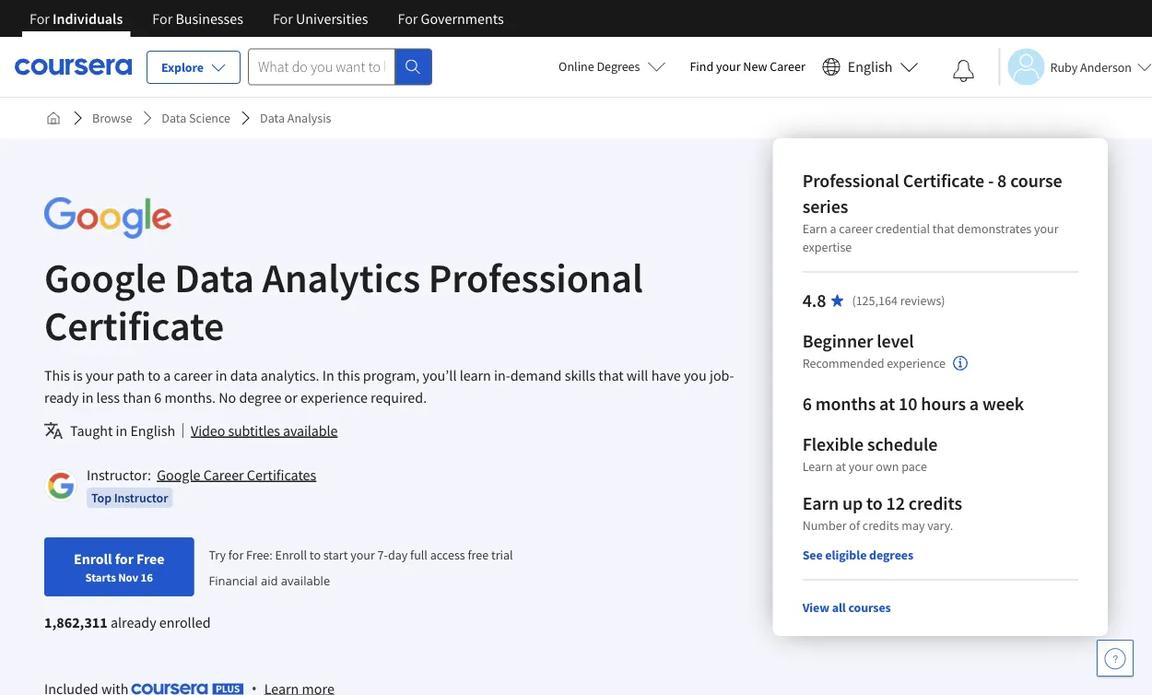 Task type: vqa. For each thing, say whether or not it's contained in the screenshot.
-
yes



Task type: describe. For each thing, give the bounding box(es) containing it.
number
[[803, 517, 847, 534]]

program,
[[363, 366, 420, 384]]

video subtitles available
[[191, 421, 338, 440]]

flexible schedule learn at your own pace
[[803, 433, 938, 475]]

ruby anderson button
[[999, 48, 1153, 85]]

professional certificate - 8 course series earn a career credential that demonstrates your expertise
[[803, 169, 1063, 255]]

learn
[[803, 458, 833, 475]]

earn up to 12 credits
[[803, 492, 963, 515]]

enrolled
[[159, 613, 211, 632]]

may
[[902, 517, 925, 534]]

find your new career
[[690, 58, 806, 75]]

is
[[73, 366, 83, 384]]

data inside google data analytics professional certificate
[[174, 252, 254, 303]]

less
[[96, 388, 120, 407]]

instructor: google career certificates top instructor
[[87, 466, 316, 506]]

1 vertical spatial credits
[[863, 517, 899, 534]]

data analysis
[[260, 110, 331, 126]]

in-
[[494, 366, 511, 384]]

1 horizontal spatial career
[[770, 58, 806, 75]]

your right find on the right of the page
[[716, 58, 741, 75]]

google inside google data analytics professional certificate
[[44, 252, 166, 303]]

for governments
[[398, 9, 504, 28]]

help center image
[[1105, 647, 1127, 669]]

nov
[[118, 570, 138, 585]]

have
[[652, 366, 681, 384]]

find your new career link
[[681, 55, 815, 78]]

at inside the flexible schedule learn at your own pace
[[836, 458, 846, 475]]

number of credits may vary.
[[803, 517, 954, 534]]

day
[[388, 547, 408, 563]]

beginner level
[[803, 330, 914, 353]]

free:
[[246, 547, 273, 563]]

coursera image
[[15, 52, 132, 81]]

taught
[[70, 421, 113, 440]]

data science link
[[154, 101, 238, 135]]

a inside the professional certificate - 8 course series earn a career credential that demonstrates your expertise
[[830, 220, 837, 237]]

your inside "this is your path to a career in data analytics. in this program, you'll learn in-demand skills that will have you job- ready in less than 6 months. no degree or experience required."
[[86, 366, 114, 384]]

demand
[[511, 366, 562, 384]]

4.8
[[803, 289, 827, 312]]

analysis
[[288, 110, 331, 126]]

universities
[[296, 9, 368, 28]]

find
[[690, 58, 714, 75]]

start
[[323, 547, 348, 563]]

english button
[[815, 37, 926, 97]]

career inside the professional certificate - 8 course series earn a career credential that demonstrates your expertise
[[839, 220, 873, 237]]

for for governments
[[398, 9, 418, 28]]

google career certificates link
[[157, 466, 316, 484]]

0 vertical spatial at
[[880, 392, 895, 415]]

up
[[843, 492, 863, 515]]

expertise
[[803, 239, 852, 255]]

or
[[285, 388, 298, 407]]

view
[[803, 599, 830, 616]]

that inside "this is your path to a career in data analytics. in this program, you'll learn in-demand skills that will have you job- ready in less than 6 months. no degree or experience required."
[[599, 366, 624, 384]]

google career certificates image
[[47, 472, 75, 500]]

information about difficulty level pre-requisites. image
[[953, 356, 968, 371]]

you'll
[[423, 366, 457, 384]]

10
[[899, 392, 918, 415]]

series
[[803, 195, 849, 218]]

degrees
[[597, 58, 640, 75]]

1 horizontal spatial in
[[116, 421, 127, 440]]

(125,164
[[852, 292, 898, 309]]

starts
[[85, 570, 116, 585]]

6 months at 10 hours a week
[[803, 392, 1025, 415]]

flexible
[[803, 433, 864, 456]]

online
[[559, 58, 594, 75]]

recommended experience
[[803, 355, 946, 372]]

12
[[887, 492, 905, 515]]

data analysis link
[[253, 101, 339, 135]]

to for this is your path to a career in data analytics. in this program, you'll learn in-demand skills that will have you job- ready in less than 6 months. no degree or experience required.
[[148, 366, 161, 384]]

path
[[117, 366, 145, 384]]

reviews)
[[901, 292, 946, 309]]

for for businesses
[[152, 9, 173, 28]]

analytics
[[262, 252, 420, 303]]

browse link
[[85, 101, 140, 135]]

a for this is your path to a career in data analytics. in this program, you'll learn in-demand skills that will have you job- ready in less than 6 months. no degree or experience required.
[[164, 366, 171, 384]]

1 horizontal spatial credits
[[909, 492, 963, 515]]

7-
[[378, 547, 388, 563]]

in
[[322, 366, 334, 384]]

your inside the try for free: enroll to start your 7-day full access free trial financial aid available
[[351, 547, 375, 563]]

of
[[849, 517, 860, 534]]

1 horizontal spatial experience
[[887, 355, 946, 372]]

week
[[983, 392, 1025, 415]]

explore
[[161, 59, 204, 76]]

see eligible degrees button
[[803, 546, 914, 564]]

online degrees button
[[544, 46, 681, 87]]

coursera plus image
[[132, 684, 244, 695]]

data for data science
[[162, 110, 187, 126]]

governments
[[421, 9, 504, 28]]

course
[[1011, 169, 1063, 192]]

professional inside google data analytics professional certificate
[[428, 252, 643, 303]]

What do you want to learn? text field
[[248, 48, 396, 85]]

enroll inside the try for free: enroll to start your 7-day full access free trial financial aid available
[[275, 547, 307, 563]]

top
[[91, 490, 112, 506]]

already
[[111, 613, 156, 632]]

your inside the flexible schedule learn at your own pace
[[849, 458, 874, 475]]

skills
[[565, 366, 596, 384]]

than
[[123, 388, 151, 407]]



Task type: locate. For each thing, give the bounding box(es) containing it.
0 horizontal spatial career
[[203, 466, 244, 484]]

video subtitles available button
[[191, 420, 338, 442]]

1 vertical spatial a
[[164, 366, 171, 384]]

home image
[[46, 111, 61, 125]]

1 vertical spatial google
[[157, 466, 200, 484]]

professional inside the professional certificate - 8 course series earn a career credential that demonstrates your expertise
[[803, 169, 900, 192]]

16
[[141, 570, 153, 585]]

degree
[[239, 388, 282, 407]]

0 vertical spatial that
[[933, 220, 955, 237]]

months.
[[165, 388, 216, 407]]

0 horizontal spatial certificate
[[44, 300, 224, 351]]

0 vertical spatial english
[[848, 58, 893, 76]]

certificates
[[247, 466, 316, 484]]

banner navigation
[[15, 0, 519, 37]]

for up nov
[[115, 550, 134, 568]]

instructor
[[114, 490, 168, 506]]

1 vertical spatial at
[[836, 458, 846, 475]]

pace
[[902, 458, 927, 475]]

try for free: enroll to start your 7-day full access free trial financial aid available
[[209, 547, 513, 589]]

taught in english
[[70, 421, 175, 440]]

2 for from the left
[[152, 9, 173, 28]]

in left the less
[[82, 388, 94, 407]]

you
[[684, 366, 707, 384]]

0 horizontal spatial for
[[115, 550, 134, 568]]

1 vertical spatial available
[[281, 572, 330, 589]]

0 horizontal spatial a
[[164, 366, 171, 384]]

google down google "image"
[[44, 252, 166, 303]]

0 horizontal spatial professional
[[428, 252, 643, 303]]

career inside the instructor: google career certificates top instructor
[[203, 466, 244, 484]]

to inside the try for free: enroll to start your 7-day full access free trial financial aid available
[[310, 547, 321, 563]]

certificate left "-"
[[903, 169, 985, 192]]

enroll inside enroll for free starts nov 16
[[74, 550, 112, 568]]

1 vertical spatial to
[[867, 492, 883, 515]]

1 vertical spatial certificate
[[44, 300, 224, 351]]

video
[[191, 421, 225, 440]]

to left start
[[310, 547, 321, 563]]

recommended
[[803, 355, 885, 372]]

that inside the professional certificate - 8 course series earn a career credential that demonstrates your expertise
[[933, 220, 955, 237]]

2 horizontal spatial a
[[970, 392, 979, 415]]

individuals
[[53, 9, 123, 28]]

0 vertical spatial credits
[[909, 492, 963, 515]]

0 horizontal spatial career
[[174, 366, 213, 384]]

view all courses link
[[803, 599, 891, 616]]

career
[[770, 58, 806, 75], [203, 466, 244, 484]]

for left governments
[[398, 9, 418, 28]]

earn up expertise
[[803, 220, 828, 237]]

will
[[627, 366, 649, 384]]

for for enroll
[[115, 550, 134, 568]]

1 horizontal spatial english
[[848, 58, 893, 76]]

0 horizontal spatial experience
[[301, 388, 368, 407]]

2 vertical spatial to
[[310, 547, 321, 563]]

for right try
[[229, 547, 244, 563]]

1 horizontal spatial to
[[310, 547, 321, 563]]

credential
[[876, 220, 930, 237]]

ruby
[[1051, 59, 1078, 75]]

ready
[[44, 388, 79, 407]]

1 vertical spatial career
[[174, 366, 213, 384]]

1 vertical spatial in
[[82, 388, 94, 407]]

to
[[148, 366, 161, 384], [867, 492, 883, 515], [310, 547, 321, 563]]

in left data
[[216, 366, 227, 384]]

0 vertical spatial to
[[148, 366, 161, 384]]

0 horizontal spatial in
[[82, 388, 94, 407]]

google
[[44, 252, 166, 303], [157, 466, 200, 484]]

level
[[877, 330, 914, 353]]

certificate inside google data analytics professional certificate
[[44, 300, 224, 351]]

career down video
[[203, 466, 244, 484]]

your inside the professional certificate - 8 course series earn a career credential that demonstrates your expertise
[[1035, 220, 1059, 237]]

0 horizontal spatial at
[[836, 458, 846, 475]]

available inside the try for free: enroll to start your 7-day full access free trial financial aid available
[[281, 572, 330, 589]]

for left universities
[[273, 9, 293, 28]]

to inside "this is your path to a career in data analytics. in this program, you'll learn in-demand skills that will have you job- ready in less than 6 months. no degree or experience required."
[[148, 366, 161, 384]]

8
[[998, 169, 1007, 192]]

credits up vary.
[[909, 492, 963, 515]]

available right aid
[[281, 572, 330, 589]]

career up expertise
[[839, 220, 873, 237]]

1 vertical spatial earn
[[803, 492, 839, 515]]

1 earn from the top
[[803, 220, 828, 237]]

1 horizontal spatial that
[[933, 220, 955, 237]]

experience down in
[[301, 388, 368, 407]]

data science
[[162, 110, 231, 126]]

for individuals
[[30, 9, 123, 28]]

in right taught
[[116, 421, 127, 440]]

0 horizontal spatial enroll
[[74, 550, 112, 568]]

0 horizontal spatial that
[[599, 366, 624, 384]]

1 horizontal spatial enroll
[[275, 547, 307, 563]]

earn up number
[[803, 492, 839, 515]]

-
[[988, 169, 994, 192]]

in
[[216, 366, 227, 384], [82, 388, 94, 407], [116, 421, 127, 440]]

that
[[933, 220, 955, 237], [599, 366, 624, 384]]

for for universities
[[273, 9, 293, 28]]

a inside "this is your path to a career in data analytics. in this program, you'll learn in-demand skills that will have you job- ready in less than 6 months. no degree or experience required."
[[164, 366, 171, 384]]

0 horizontal spatial to
[[148, 366, 161, 384]]

trial
[[491, 547, 513, 563]]

career right the new
[[770, 58, 806, 75]]

0 vertical spatial experience
[[887, 355, 946, 372]]

degrees
[[869, 547, 914, 563]]

None search field
[[248, 48, 432, 85]]

months
[[816, 392, 876, 415]]

for for try
[[229, 547, 244, 563]]

(125,164 reviews)
[[852, 292, 946, 309]]

job-
[[710, 366, 734, 384]]

required.
[[371, 388, 427, 407]]

at right learn
[[836, 458, 846, 475]]

a for 6 months at 10 hours a week
[[970, 392, 979, 415]]

for universities
[[273, 9, 368, 28]]

access
[[430, 547, 465, 563]]

0 vertical spatial career
[[839, 220, 873, 237]]

google image
[[44, 197, 172, 239]]

1 horizontal spatial 6
[[803, 392, 812, 415]]

0 horizontal spatial 6
[[154, 388, 162, 407]]

credits down earn up to 12 credits
[[863, 517, 899, 534]]

available down or
[[283, 421, 338, 440]]

available inside button
[[283, 421, 338, 440]]

6 inside "this is your path to a career in data analytics. in this program, you'll learn in-demand skills that will have you job- ready in less than 6 months. no degree or experience required."
[[154, 388, 162, 407]]

a up months.
[[164, 366, 171, 384]]

google inside the instructor: google career certificates top instructor
[[157, 466, 200, 484]]

available
[[283, 421, 338, 440], [281, 572, 330, 589]]

your right is
[[86, 366, 114, 384]]

for inside enroll for free starts nov 16
[[115, 550, 134, 568]]

2 horizontal spatial to
[[867, 492, 883, 515]]

see eligible degrees
[[803, 547, 914, 563]]

0 vertical spatial professional
[[803, 169, 900, 192]]

1 horizontal spatial a
[[830, 220, 837, 237]]

to right path
[[148, 366, 161, 384]]

try
[[209, 547, 226, 563]]

for businesses
[[152, 9, 243, 28]]

all
[[832, 599, 846, 616]]

enroll
[[275, 547, 307, 563], [74, 550, 112, 568]]

this
[[337, 366, 360, 384]]

aid
[[261, 572, 278, 589]]

2 horizontal spatial in
[[216, 366, 227, 384]]

1 vertical spatial english
[[130, 421, 175, 440]]

courses
[[849, 599, 891, 616]]

own
[[876, 458, 899, 475]]

6
[[154, 388, 162, 407], [803, 392, 812, 415]]

2 earn from the top
[[803, 492, 839, 515]]

3 for from the left
[[273, 9, 293, 28]]

1 horizontal spatial for
[[229, 547, 244, 563]]

a left week
[[970, 392, 979, 415]]

1 for from the left
[[30, 9, 50, 28]]

2 vertical spatial a
[[970, 392, 979, 415]]

0 vertical spatial earn
[[803, 220, 828, 237]]

for left 'individuals'
[[30, 9, 50, 28]]

show notifications image
[[953, 60, 975, 82]]

your left own on the right of the page
[[849, 458, 874, 475]]

1 vertical spatial experience
[[301, 388, 368, 407]]

new
[[744, 58, 768, 75]]

certificate
[[903, 169, 985, 192], [44, 300, 224, 351]]

enroll right free:
[[275, 547, 307, 563]]

to for try for free: enroll to start your 7-day full access free trial financial aid available
[[310, 547, 321, 563]]

0 vertical spatial certificate
[[903, 169, 985, 192]]

data for data analysis
[[260, 110, 285, 126]]

no
[[219, 388, 236, 407]]

that left will
[[599, 366, 624, 384]]

1,862,311 already enrolled
[[44, 613, 211, 632]]

6 left months on the right bottom
[[803, 392, 812, 415]]

your down course
[[1035, 220, 1059, 237]]

certificate up path
[[44, 300, 224, 351]]

full
[[410, 547, 428, 563]]

anderson
[[1081, 59, 1132, 75]]

0 vertical spatial in
[[216, 366, 227, 384]]

career up months.
[[174, 366, 213, 384]]

career
[[839, 220, 873, 237], [174, 366, 213, 384]]

0 horizontal spatial credits
[[863, 517, 899, 534]]

earn inside the professional certificate - 8 course series earn a career credential that demonstrates your expertise
[[803, 220, 828, 237]]

financial aid available button
[[209, 572, 330, 589]]

1 vertical spatial professional
[[428, 252, 643, 303]]

a up expertise
[[830, 220, 837, 237]]

google up instructor
[[157, 466, 200, 484]]

this is your path to a career in data analytics. in this program, you'll learn in-demand skills that will have you job- ready in less than 6 months. no degree or experience required.
[[44, 366, 734, 407]]

instructor:
[[87, 466, 151, 484]]

career inside "this is your path to a career in data analytics. in this program, you'll learn in-demand skills that will have you job- ready in less than 6 months. no degree or experience required."
[[174, 366, 213, 384]]

for inside the try for free: enroll to start your 7-day full access free trial financial aid available
[[229, 547, 244, 563]]

at
[[880, 392, 895, 415], [836, 458, 846, 475]]

experience down level in the right of the page
[[887, 355, 946, 372]]

6 right than
[[154, 388, 162, 407]]

that right the credential
[[933, 220, 955, 237]]

this
[[44, 366, 70, 384]]

0 vertical spatial available
[[283, 421, 338, 440]]

1 vertical spatial that
[[599, 366, 624, 384]]

beginner
[[803, 330, 874, 353]]

at left 10
[[880, 392, 895, 415]]

1 horizontal spatial certificate
[[903, 169, 985, 192]]

0 vertical spatial a
[[830, 220, 837, 237]]

1 horizontal spatial career
[[839, 220, 873, 237]]

0 vertical spatial google
[[44, 252, 166, 303]]

experience inside "this is your path to a career in data analytics. in this program, you'll learn in-demand skills that will have you job- ready in less than 6 months. no degree or experience required."
[[301, 388, 368, 407]]

credits
[[909, 492, 963, 515], [863, 517, 899, 534]]

4 for from the left
[[398, 9, 418, 28]]

free
[[468, 547, 489, 563]]

free
[[136, 550, 165, 568]]

hours
[[921, 392, 966, 415]]

to left 12
[[867, 492, 883, 515]]

google data analytics professional certificate
[[44, 252, 643, 351]]

certificate inside the professional certificate - 8 course series earn a career credential that demonstrates your expertise
[[903, 169, 985, 192]]

1 horizontal spatial at
[[880, 392, 895, 415]]

online degrees
[[559, 58, 640, 75]]

0 horizontal spatial english
[[130, 421, 175, 440]]

2 vertical spatial in
[[116, 421, 127, 440]]

1 vertical spatial career
[[203, 466, 244, 484]]

0 vertical spatial career
[[770, 58, 806, 75]]

english inside button
[[848, 58, 893, 76]]

explore button
[[147, 51, 241, 84]]

for for individuals
[[30, 9, 50, 28]]

enroll up starts
[[74, 550, 112, 568]]

for left 'businesses'
[[152, 9, 173, 28]]

learn
[[460, 366, 491, 384]]

your left the 7-
[[351, 547, 375, 563]]

businesses
[[176, 9, 243, 28]]

1 horizontal spatial professional
[[803, 169, 900, 192]]

eligible
[[826, 547, 867, 563]]



